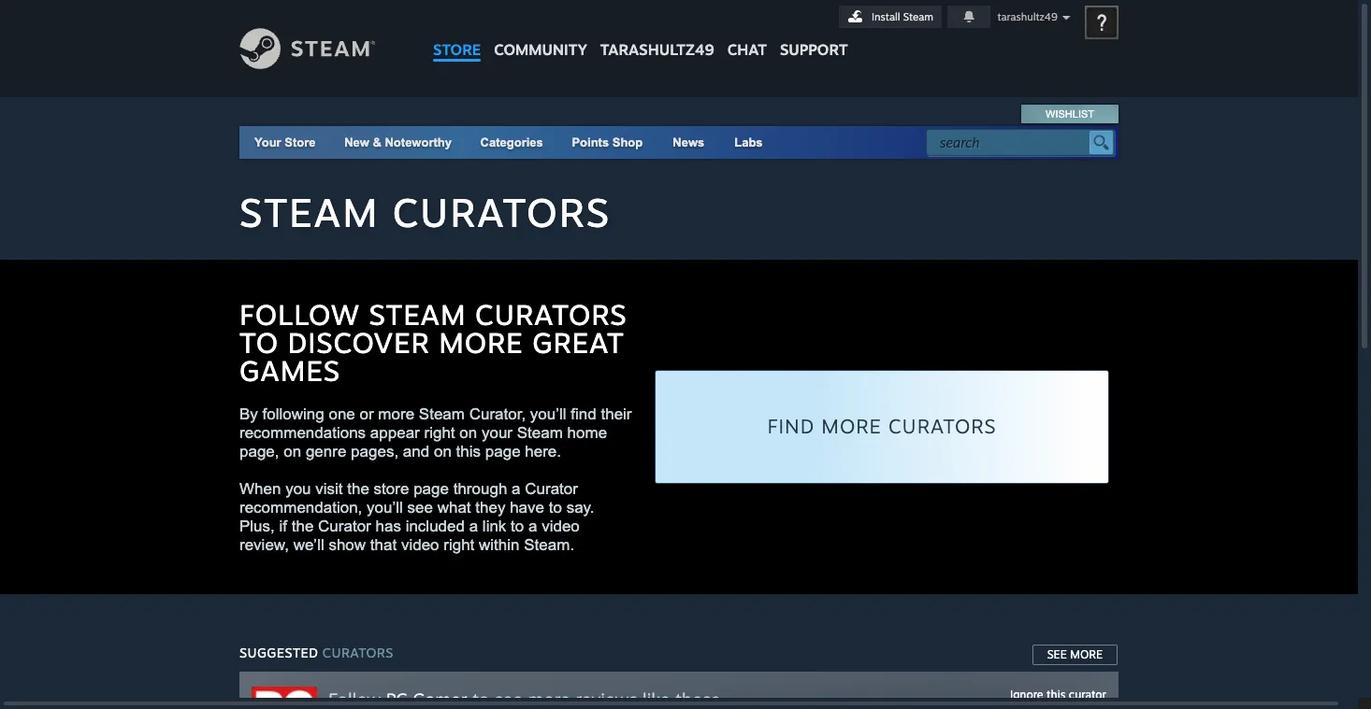 Task type: describe. For each thing, give the bounding box(es) containing it.
new & noteworthy
[[344, 136, 452, 150]]

news
[[673, 136, 705, 150]]

curator,
[[469, 406, 526, 424]]

1 vertical spatial this
[[1047, 688, 1066, 702]]

more for find more curators
[[822, 414, 882, 439]]

what
[[437, 499, 471, 517]]

review,
[[239, 537, 289, 555]]

news link
[[658, 126, 720, 159]]

this inside by following one or more steam curator, you'll find their recommendations appear right on your steam home page, on genre pages, and on this page here.
[[456, 443, 481, 461]]

wishlist link
[[1022, 105, 1118, 123]]

1 horizontal spatial the
[[347, 481, 369, 499]]

1 horizontal spatial on
[[434, 443, 452, 461]]

1 horizontal spatial a
[[512, 481, 521, 499]]

1 horizontal spatial to
[[511, 518, 524, 536]]

see more
[[1047, 648, 1103, 662]]

by following one or more steam curator, you'll find their recommendations appear right on your steam home page, on genre pages, and on this page here.
[[239, 406, 632, 461]]

show
[[329, 537, 366, 555]]

0 vertical spatial tarashultz49
[[997, 10, 1058, 23]]

find
[[571, 406, 597, 424]]

say.
[[566, 499, 594, 517]]

labs link
[[720, 126, 778, 159]]

noteworthy
[[385, 136, 452, 150]]

curator
[[1069, 688, 1107, 702]]

suggested curators
[[239, 645, 393, 661]]

0 horizontal spatial the
[[292, 518, 314, 536]]

0 horizontal spatial curator
[[318, 518, 371, 536]]

wishlist
[[1046, 109, 1094, 120]]

right inside by following one or more steam curator, you'll find their recommendations appear right on your steam home page, on genre pages, and on this page here.
[[424, 425, 455, 442]]

when
[[239, 481, 281, 499]]

page inside when you visit the store page through a curator recommendation, you'll see what they have to say. plus, if the curator has included a link to a video review, we'll show that video right within steam.
[[414, 481, 449, 499]]

2 horizontal spatial on
[[460, 425, 477, 442]]

page inside by following one or more steam curator, you'll find their recommendations appear right on your steam home page, on genre pages, and on this page here.
[[485, 443, 521, 461]]

points shop link
[[557, 126, 658, 159]]

2 horizontal spatial a
[[528, 518, 537, 536]]

discover
[[288, 326, 430, 360]]

&
[[373, 136, 382, 150]]

store
[[374, 481, 409, 499]]

to inside follow steam curators to discover more great games
[[239, 326, 279, 360]]

store link
[[427, 0, 488, 68]]

chat
[[727, 40, 767, 59]]

more for see more
[[1070, 648, 1103, 662]]

find more curators link
[[655, 370, 1109, 485]]

curators for follow steam curators to discover more great games
[[475, 297, 627, 332]]

steam.
[[524, 537, 574, 555]]

follow steam curators to discover more great games
[[239, 297, 627, 388]]

0 vertical spatial video
[[542, 518, 580, 536]]

0 vertical spatial curators
[[393, 188, 611, 237]]

labs
[[734, 136, 763, 150]]

support
[[780, 40, 848, 59]]

pages,
[[351, 443, 399, 461]]

we'll
[[293, 537, 324, 555]]

see
[[407, 499, 433, 517]]

1 horizontal spatial curator
[[525, 481, 578, 499]]

ignore this curator
[[1010, 688, 1107, 702]]

0 horizontal spatial on
[[284, 443, 301, 461]]

they
[[475, 499, 506, 517]]

your store link
[[254, 136, 316, 150]]

recommendation,
[[239, 499, 362, 517]]

has
[[376, 518, 401, 536]]

page,
[[239, 443, 279, 461]]

ignore
[[1010, 688, 1044, 702]]

games
[[239, 354, 340, 388]]

through
[[453, 481, 507, 499]]

suggested
[[239, 645, 318, 661]]

community
[[494, 40, 587, 59]]

shop
[[612, 136, 643, 150]]

visit
[[315, 481, 343, 499]]

points
[[572, 136, 609, 150]]

store
[[285, 136, 316, 150]]

or
[[360, 406, 374, 424]]

appear
[[370, 425, 420, 442]]

search text field
[[940, 131, 1085, 155]]

when you visit the store page through a curator recommendation, you'll see what they have to say. plus, if the curator has included a link to a video review, we'll show that video right within steam.
[[239, 481, 594, 555]]



Task type: vqa. For each thing, say whether or not it's contained in the screenshot.
the top video
yes



Task type: locate. For each thing, give the bounding box(es) containing it.
your
[[482, 425, 513, 442]]

new & noteworthy link
[[344, 136, 452, 150]]

this right ignore at the right of page
[[1047, 688, 1066, 702]]

1 vertical spatial you'll
[[367, 499, 403, 517]]

0 vertical spatial the
[[347, 481, 369, 499]]

curator up the have at the left of page
[[525, 481, 578, 499]]

have
[[510, 499, 544, 517]]

to
[[239, 326, 279, 360], [549, 499, 562, 517], [511, 518, 524, 536]]

link
[[483, 518, 506, 536]]

curators
[[323, 645, 393, 661]]

included
[[406, 518, 465, 536]]

find
[[767, 414, 815, 439]]

video up steam.
[[542, 518, 580, 536]]

0 vertical spatial right
[[424, 425, 455, 442]]

a
[[512, 481, 521, 499], [469, 518, 478, 536], [528, 518, 537, 536]]

one
[[329, 406, 355, 424]]

1 horizontal spatial tarashultz49
[[997, 10, 1058, 23]]

1 vertical spatial curator
[[318, 518, 371, 536]]

0 vertical spatial page
[[485, 443, 521, 461]]

install
[[872, 10, 900, 23]]

support link
[[774, 0, 855, 64]]

2 vertical spatial curators
[[889, 414, 997, 439]]

see
[[1047, 648, 1067, 662]]

0 horizontal spatial more
[[439, 326, 524, 360]]

points shop
[[572, 136, 643, 150]]

install steam link
[[839, 6, 942, 28]]

follow
[[239, 297, 360, 332]]

you'll left 'find'
[[530, 406, 566, 424]]

more inside follow steam curators to discover more great games
[[439, 326, 524, 360]]

0 horizontal spatial to
[[239, 326, 279, 360]]

find more curators
[[767, 414, 997, 439]]

0 vertical spatial curator
[[525, 481, 578, 499]]

1 vertical spatial the
[[292, 518, 314, 536]]

genre
[[306, 443, 346, 461]]

on right and
[[434, 443, 452, 461]]

by
[[239, 406, 258, 424]]

tarashultz49 link
[[594, 0, 721, 68]]

page
[[485, 443, 521, 461], [414, 481, 449, 499]]

video
[[542, 518, 580, 536], [401, 537, 439, 555]]

2 horizontal spatial more
[[1070, 648, 1103, 662]]

more up curator,
[[439, 326, 524, 360]]

1 horizontal spatial page
[[485, 443, 521, 461]]

0 horizontal spatial tarashultz49
[[600, 40, 714, 59]]

categories
[[480, 136, 543, 150]]

0 horizontal spatial this
[[456, 443, 481, 461]]

here.
[[525, 443, 561, 461]]

the
[[347, 481, 369, 499], [292, 518, 314, 536]]

curator up show
[[318, 518, 371, 536]]

1 vertical spatial more
[[822, 414, 882, 439]]

1 vertical spatial page
[[414, 481, 449, 499]]

video down included
[[401, 537, 439, 555]]

steam curators
[[239, 188, 611, 237]]

if
[[279, 518, 287, 536]]

more
[[439, 326, 524, 360], [822, 414, 882, 439], [1070, 648, 1103, 662]]

that
[[370, 537, 397, 555]]

you'll inside by following one or more steam curator, you'll find their recommendations appear right on your steam home page, on genre pages, and on this page here.
[[530, 406, 566, 424]]

1 horizontal spatial you'll
[[530, 406, 566, 424]]

page up see
[[414, 481, 449, 499]]

you'll inside when you visit the store page through a curator recommendation, you'll see what they have to say. plus, if the curator has included a link to a video review, we'll show that video right within steam.
[[367, 499, 403, 517]]

1 vertical spatial right
[[444, 537, 475, 555]]

a up the have at the left of page
[[512, 481, 521, 499]]

1 vertical spatial to
[[549, 499, 562, 517]]

tarashultz49
[[997, 10, 1058, 23], [600, 40, 714, 59]]

steam inside 'install steam' link
[[903, 10, 934, 23]]

right inside when you visit the store page through a curator recommendation, you'll see what they have to say. plus, if the curator has included a link to a video review, we'll show that video right within steam.
[[444, 537, 475, 555]]

0 vertical spatial more
[[439, 326, 524, 360]]

right up and
[[424, 425, 455, 442]]

following
[[262, 406, 324, 424]]

1 horizontal spatial this
[[1047, 688, 1066, 702]]

see more link
[[1031, 644, 1119, 667]]

the down recommendation,
[[292, 518, 314, 536]]

tarashultz49 inside tarashultz49 link
[[600, 40, 714, 59]]

the right visit
[[347, 481, 369, 499]]

0 horizontal spatial page
[[414, 481, 449, 499]]

steam
[[903, 10, 934, 23], [239, 188, 379, 237], [369, 297, 466, 332], [419, 406, 465, 424], [517, 425, 563, 442]]

0 horizontal spatial a
[[469, 518, 478, 536]]

new
[[344, 136, 369, 150]]

curator
[[525, 481, 578, 499], [318, 518, 371, 536]]

on
[[460, 425, 477, 442], [284, 443, 301, 461], [434, 443, 452, 461]]

and
[[403, 443, 430, 461]]

2 horizontal spatial to
[[549, 499, 562, 517]]

more
[[378, 406, 414, 424]]

great
[[532, 326, 625, 360]]

right
[[424, 425, 455, 442], [444, 537, 475, 555]]

you'll
[[530, 406, 566, 424], [367, 499, 403, 517]]

more right see
[[1070, 648, 1103, 662]]

you'll up has
[[367, 499, 403, 517]]

on left your
[[460, 425, 477, 442]]

your store
[[254, 136, 316, 150]]

1 horizontal spatial video
[[542, 518, 580, 536]]

more right find at the right of the page
[[822, 414, 882, 439]]

within
[[479, 537, 520, 555]]

install steam
[[872, 10, 934, 23]]

your
[[254, 136, 281, 150]]

right down included
[[444, 537, 475, 555]]

this up through
[[456, 443, 481, 461]]

curators
[[393, 188, 611, 237], [475, 297, 627, 332], [889, 414, 997, 439]]

0 horizontal spatial video
[[401, 537, 439, 555]]

community link
[[488, 0, 594, 68]]

a left the link
[[469, 518, 478, 536]]

2 vertical spatial to
[[511, 518, 524, 536]]

1 vertical spatial tarashultz49
[[600, 40, 714, 59]]

on down recommendations
[[284, 443, 301, 461]]

home
[[567, 425, 607, 442]]

chat link
[[721, 0, 774, 64]]

0 vertical spatial to
[[239, 326, 279, 360]]

1 horizontal spatial more
[[822, 414, 882, 439]]

recommendations
[[239, 425, 366, 442]]

this
[[456, 443, 481, 461], [1047, 688, 1066, 702]]

steam inside follow steam curators to discover more great games
[[369, 297, 466, 332]]

0 vertical spatial you'll
[[530, 406, 566, 424]]

2 vertical spatial more
[[1070, 648, 1103, 662]]

a down the have at the left of page
[[528, 518, 537, 536]]

curators for find more curators
[[889, 414, 997, 439]]

their
[[601, 406, 632, 424]]

you
[[285, 481, 311, 499]]

curators inside follow steam curators to discover more great games
[[475, 297, 627, 332]]

categories link
[[480, 136, 543, 150]]

0 vertical spatial this
[[456, 443, 481, 461]]

plus,
[[239, 518, 275, 536]]

store
[[433, 40, 481, 59]]

1 vertical spatial video
[[401, 537, 439, 555]]

ignore this curator link
[[1010, 688, 1107, 702]]

to left the say.
[[549, 499, 562, 517]]

page down your
[[485, 443, 521, 461]]

to down the have at the left of page
[[511, 518, 524, 536]]

to up by
[[239, 326, 279, 360]]

1 vertical spatial curators
[[475, 297, 627, 332]]

0 horizontal spatial you'll
[[367, 499, 403, 517]]



